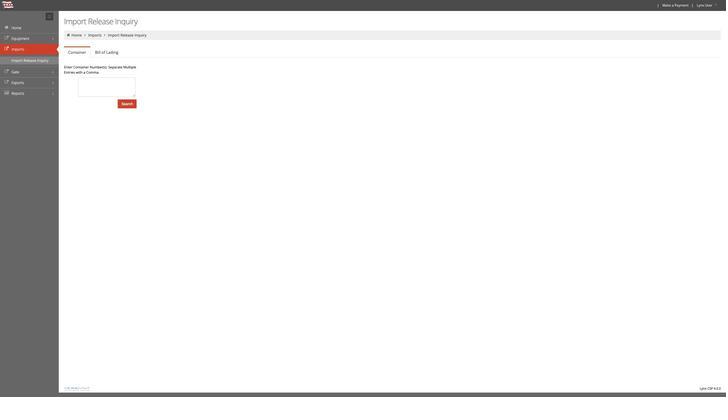 Task type: locate. For each thing, give the bounding box(es) containing it.
search button
[[118, 100, 137, 108]]

1 angle right image from the left
[[83, 33, 87, 37]]

1 horizontal spatial imports
[[88, 33, 102, 38]]

equipment
[[11, 36, 29, 41]]

1 horizontal spatial release
[[88, 16, 113, 27]]

container up the enter
[[68, 50, 86, 55]]

separate
[[108, 65, 123, 70]]

0 horizontal spatial a
[[84, 70, 85, 75]]

0 vertical spatial lynx
[[698, 3, 705, 8]]

external link image
[[4, 36, 9, 40], [4, 70, 9, 73], [4, 81, 9, 84]]

bill of lading link
[[91, 47, 123, 58]]

| right payment
[[692, 3, 694, 8]]

import up gate
[[12, 58, 23, 63]]

2 vertical spatial external link image
[[4, 81, 9, 84]]

imports up the bill on the top left
[[88, 33, 102, 38]]

import up home icon
[[64, 16, 86, 27]]

2 vertical spatial release
[[24, 58, 36, 63]]

0 horizontal spatial release
[[24, 58, 36, 63]]

1 vertical spatial external link image
[[4, 70, 9, 73]]

0 vertical spatial container
[[68, 50, 86, 55]]

external link image for gate
[[4, 70, 9, 73]]

None text field
[[78, 78, 136, 97]]

home right home icon
[[72, 33, 82, 38]]

container inside container link
[[68, 50, 86, 55]]

external link image left gate
[[4, 70, 9, 73]]

0 vertical spatial release
[[88, 16, 113, 27]]

home image
[[66, 33, 71, 37]]

external link image up bar chart icon
[[4, 81, 9, 84]]

1 horizontal spatial imports link
[[88, 33, 102, 38]]

0 horizontal spatial import release inquiry link
[[0, 57, 59, 65]]

| left make
[[658, 3, 660, 8]]

2 vertical spatial import
[[12, 58, 23, 63]]

angle right image up of
[[103, 33, 107, 37]]

2 external link image from the top
[[4, 70, 9, 73]]

2 | from the left
[[692, 3, 694, 8]]

home link right home icon
[[72, 33, 82, 38]]

container
[[68, 50, 86, 55], [73, 65, 89, 70]]

import release inquiry link up the lading on the left of the page
[[108, 33, 147, 38]]

1 vertical spatial imports
[[11, 47, 24, 52]]

equipment link
[[0, 33, 59, 44]]

2 horizontal spatial import
[[108, 33, 120, 38]]

1 horizontal spatial home
[[72, 33, 82, 38]]

0 vertical spatial a
[[673, 3, 675, 8]]

external link image inside equipment link
[[4, 36, 9, 40]]

1 vertical spatial container
[[73, 65, 89, 70]]

1 | from the left
[[658, 3, 660, 8]]

0 vertical spatial external link image
[[4, 36, 9, 40]]

import release inquiry link
[[108, 33, 147, 38], [0, 57, 59, 65]]

1 horizontal spatial a
[[673, 3, 675, 8]]

inquiry
[[115, 16, 138, 27], [135, 33, 147, 38], [37, 58, 49, 63]]

0 vertical spatial import release inquiry
[[64, 16, 138, 27]]

3 external link image from the top
[[4, 81, 9, 84]]

imports down "equipment"
[[11, 47, 24, 52]]

imports link
[[88, 33, 102, 38], [0, 44, 59, 55]]

external link image up external link icon
[[4, 36, 9, 40]]

bill of lading
[[95, 50, 118, 55]]

release
[[88, 16, 113, 27], [121, 33, 134, 38], [24, 58, 36, 63]]

reports
[[11, 91, 24, 96]]

imports link up the bill on the top left
[[88, 33, 102, 38]]

lynx csp 4.0.0
[[701, 387, 722, 391]]

gate
[[11, 70, 19, 74]]

imports link down "equipment"
[[0, 44, 59, 55]]

lynx
[[698, 3, 705, 8], [701, 387, 707, 391]]

home link up "equipment"
[[0, 22, 59, 33]]

make a payment link
[[661, 0, 691, 11]]

0 vertical spatial home
[[11, 25, 21, 30]]

1 vertical spatial imports link
[[0, 44, 59, 55]]

angle right image
[[83, 33, 87, 37], [103, 33, 107, 37]]

0 horizontal spatial |
[[658, 3, 660, 8]]

enter
[[64, 65, 73, 70]]

search
[[122, 102, 133, 106]]

import
[[64, 16, 86, 27], [108, 33, 120, 38], [12, 58, 23, 63]]

external link image inside gate link
[[4, 70, 9, 73]]

|
[[658, 3, 660, 8], [692, 3, 694, 8]]

imports
[[88, 33, 102, 38], [11, 47, 24, 52]]

2 horizontal spatial release
[[121, 33, 134, 38]]

1 external link image from the top
[[4, 36, 9, 40]]

0 horizontal spatial imports
[[11, 47, 24, 52]]

import release inquiry link up gate link
[[0, 57, 59, 65]]

lynx user
[[698, 3, 713, 8]]

angle right image right home icon
[[83, 33, 87, 37]]

0 vertical spatial import release inquiry link
[[108, 33, 147, 38]]

bill
[[95, 50, 101, 55]]

import up the lading on the left of the page
[[108, 33, 120, 38]]

lynx left csp
[[701, 387, 707, 391]]

1 vertical spatial lynx
[[701, 387, 707, 391]]

0 vertical spatial import
[[64, 16, 86, 27]]

1 horizontal spatial import release inquiry link
[[108, 33, 147, 38]]

lynx left the user
[[698, 3, 705, 8]]

import release inquiry
[[64, 16, 138, 27], [108, 33, 147, 38], [12, 58, 49, 63]]

a
[[673, 3, 675, 8], [84, 70, 85, 75]]

1 horizontal spatial |
[[692, 3, 694, 8]]

1 vertical spatial a
[[84, 70, 85, 75]]

1 horizontal spatial angle right image
[[103, 33, 107, 37]]

0 horizontal spatial import
[[12, 58, 23, 63]]

external link image inside exports link
[[4, 81, 9, 84]]

1 vertical spatial inquiry
[[135, 33, 147, 38]]

home right home image
[[11, 25, 21, 30]]

container up with at the top left of page
[[73, 65, 89, 70]]

0 horizontal spatial imports link
[[0, 44, 59, 55]]

external link image for exports
[[4, 81, 9, 84]]

home link
[[0, 22, 59, 33], [72, 33, 82, 38]]

home
[[11, 25, 21, 30], [72, 33, 82, 38]]

container link
[[64, 47, 90, 58]]

0 horizontal spatial angle right image
[[83, 33, 87, 37]]

number(s).
[[90, 65, 108, 70]]

container inside enter container number(s).  separate multiple entries with a comma.
[[73, 65, 89, 70]]

external link image for equipment
[[4, 36, 9, 40]]

a right with at the top left of page
[[84, 70, 85, 75]]

home image
[[4, 26, 9, 29]]

1 vertical spatial release
[[121, 33, 134, 38]]

a right make
[[673, 3, 675, 8]]



Task type: vqa. For each thing, say whether or not it's contained in the screenshot.
external link icon in the GATE link
yes



Task type: describe. For each thing, give the bounding box(es) containing it.
lynx for lynx user
[[698, 3, 705, 8]]

bar chart image
[[4, 91, 9, 95]]

a inside enter container number(s).  separate multiple entries with a comma.
[[84, 70, 85, 75]]

payment
[[675, 3, 689, 8]]

lading
[[106, 50, 118, 55]]

multiple
[[123, 65, 136, 70]]

reports link
[[0, 88, 59, 99]]

enter container number(s).  separate multiple entries with a comma.
[[64, 65, 136, 75]]

of
[[102, 50, 105, 55]]

0 vertical spatial imports link
[[88, 33, 102, 38]]

1 vertical spatial home
[[72, 33, 82, 38]]

csp
[[708, 387, 714, 391]]

2 angle right image from the left
[[103, 33, 107, 37]]

1 vertical spatial import
[[108, 33, 120, 38]]

user
[[706, 3, 713, 8]]

make
[[663, 3, 672, 8]]

comma.
[[86, 70, 100, 75]]

angle down image
[[714, 3, 719, 7]]

exports link
[[0, 77, 59, 88]]

1 horizontal spatial import
[[64, 16, 86, 27]]

with
[[76, 70, 83, 75]]

external link image
[[4, 47, 9, 51]]

0 vertical spatial inquiry
[[115, 16, 138, 27]]

entries
[[64, 70, 75, 75]]

4.0.0
[[715, 387, 722, 391]]

1 horizontal spatial home link
[[72, 33, 82, 38]]

0 vertical spatial imports
[[88, 33, 102, 38]]

lynx for lynx csp 4.0.0
[[701, 387, 707, 391]]

2 vertical spatial inquiry
[[37, 58, 49, 63]]

0 horizontal spatial home link
[[0, 22, 59, 33]]

1 vertical spatial import release inquiry link
[[0, 57, 59, 65]]

0 horizontal spatial home
[[11, 25, 21, 30]]

exports
[[11, 80, 24, 85]]

versiant image
[[64, 387, 90, 391]]

lynx user link
[[695, 0, 721, 11]]

gate link
[[0, 67, 59, 77]]

2 vertical spatial import release inquiry
[[12, 58, 49, 63]]

1 vertical spatial import release inquiry
[[108, 33, 147, 38]]

make a payment
[[663, 3, 689, 8]]



